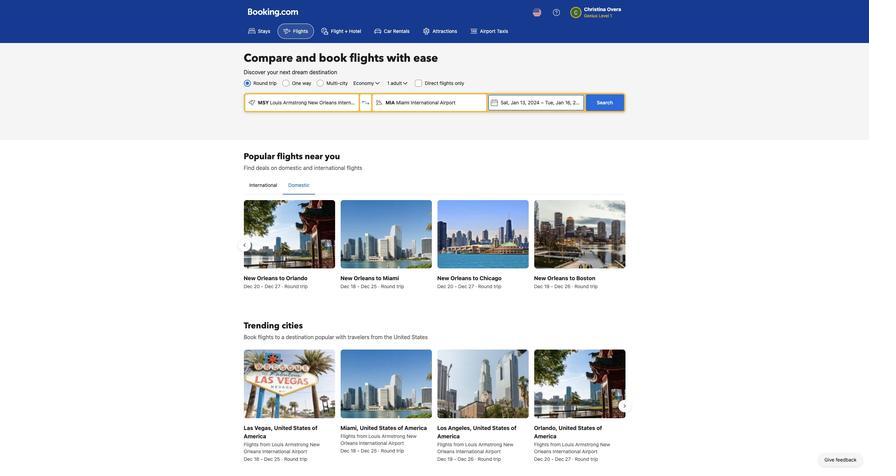 Task type: describe. For each thing, give the bounding box(es) containing it.
orleans inside new orleans to miami dec 18 - dec 25 · round trip
[[354, 275, 375, 282]]

- inside the new orleans to boston dec 19 - dec 26 · round trip
[[551, 284, 553, 290]]

miami, united states of america image
[[341, 350, 432, 418]]

flights inside miami, united states of america flights from louis armstrong new orleans international airport dec 18 - dec 25 · round trip
[[341, 433, 356, 439]]

new inside new orleans to chicago dec 20 - dec 27 · round trip
[[438, 275, 449, 282]]

new inside 'new orleans to orlando dec 20 - dec 27 · round trip'
[[244, 275, 256, 282]]

trip inside new orleans to chicago dec 20 - dec 27 · round trip
[[494, 284, 502, 290]]

level
[[599, 13, 609, 18]]

give
[[825, 457, 835, 463]]

trip inside "los angeles, united states of america flights from louis armstrong new orleans international airport dec 19 - dec 26 · round trip"
[[494, 456, 501, 462]]

13,
[[520, 100, 527, 106]]

20 for new orleans to orlando
[[254, 284, 260, 290]]

multi-city
[[327, 80, 348, 86]]

from inside las vegas, united states of america flights from louis armstrong new orleans international airport dec 18 - dec 25 · round trip
[[260, 442, 271, 448]]

direct
[[425, 80, 439, 86]]

states inside trending cities book flights to a destination popular with travelers from the united states
[[412, 334, 428, 341]]

louis inside "los angeles, united states of america flights from louis armstrong new orleans international airport dec 19 - dec 26 · round trip"
[[466, 442, 477, 448]]

international button
[[244, 176, 283, 194]]

las
[[244, 425, 253, 431]]

to inside trending cities book flights to a destination popular with travelers from the united states
[[275, 334, 280, 341]]

trip inside new orleans to miami dec 18 - dec 25 · round trip
[[397, 284, 404, 290]]

orlando, united states of america flights from louis armstrong new orleans international airport dec 20 - dec 27 · round trip
[[534, 425, 610, 462]]

25 inside miami, united states of america flights from louis armstrong new orleans international airport dec 18 - dec 25 · round trip
[[371, 448, 377, 454]]

only
[[455, 80, 464, 86]]

sat,
[[501, 100, 510, 106]]

direct flights only
[[425, 80, 464, 86]]

attractions
[[433, 28, 457, 34]]

search
[[597, 100, 613, 106]]

region containing las vegas, united states of america
[[238, 347, 631, 466]]

with inside compare and book flights with ease discover your next dream destination
[[387, 51, 411, 66]]

orlando,
[[534, 425, 558, 431]]

united inside "los angeles, united states of america flights from louis armstrong new orleans international airport dec 19 - dec 26 · round trip"
[[473, 425, 491, 431]]

18 inside miami, united states of america flights from louis armstrong new orleans international airport dec 18 - dec 25 · round trip
[[351, 448, 356, 454]]

orleans inside las vegas, united states of america flights from louis armstrong new orleans international airport dec 18 - dec 25 · round trip
[[244, 449, 261, 455]]

car rentals
[[384, 28, 410, 34]]

- inside las vegas, united states of america flights from louis armstrong new orleans international airport dec 18 - dec 25 · round trip
[[261, 456, 263, 462]]

- inside orlando, united states of america flights from louis armstrong new orleans international airport dec 20 - dec 27 · round trip
[[552, 456, 554, 462]]

to for boston
[[570, 275, 575, 282]]

car
[[384, 28, 392, 34]]

with inside trending cities book flights to a destination popular with travelers from the united states
[[336, 334, 346, 341]]

louis inside las vegas, united states of america flights from louis armstrong new orleans international airport dec 18 - dec 25 · round trip
[[272, 442, 284, 448]]

domestic
[[288, 182, 310, 188]]

new orleans to miami dec 18 - dec 25 · round trip
[[341, 275, 404, 290]]

· inside las vegas, united states of america flights from louis armstrong new orleans international airport dec 18 - dec 25 · round trip
[[281, 456, 283, 462]]

sat, jan 13, 2024 – tue, jan 16, 2024 button
[[488, 94, 585, 111]]

· inside "los angeles, united states of america flights from louis armstrong new orleans international airport dec 19 - dec 26 · round trip"
[[475, 456, 477, 462]]

flights inside orlando, united states of america flights from louis armstrong new orleans international airport dec 20 - dec 27 · round trip
[[534, 442, 549, 448]]

1 jan from the left
[[511, 100, 519, 106]]

1 inside dropdown button
[[387, 80, 390, 86]]

international inside miami, united states of america flights from louis armstrong new orleans international airport dec 18 - dec 25 · round trip
[[359, 440, 387, 446]]

- inside "los angeles, united states of america flights from louis armstrong new orleans international airport dec 19 - dec 26 · round trip"
[[454, 456, 457, 462]]

international inside "los angeles, united states of america flights from louis armstrong new orleans international airport dec 19 - dec 26 · round trip"
[[456, 449, 484, 455]]

1 adult button
[[387, 79, 410, 87]]

- inside miami, united states of america flights from louis armstrong new orleans international airport dec 18 - dec 25 · round trip
[[357, 448, 360, 454]]

popular
[[315, 334, 334, 341]]

to for chicago
[[473, 275, 479, 282]]

states inside las vegas, united states of america flights from louis armstrong new orleans international airport dec 18 - dec 25 · round trip
[[293, 425, 311, 431]]

20 inside orlando, united states of america flights from louis armstrong new orleans international airport dec 20 - dec 27 · round trip
[[545, 456, 550, 462]]

next
[[280, 69, 291, 75]]

search button
[[586, 94, 624, 111]]

cities
[[282, 320, 303, 332]]

discover
[[244, 69, 266, 75]]

27 inside orlando, united states of america flights from louis armstrong new orleans international airport dec 20 - dec 27 · round trip
[[565, 456, 571, 462]]

flight + hotel link
[[316, 24, 367, 39]]

orleans inside new orleans to chicago dec 20 - dec 27 · round trip
[[451, 275, 472, 282]]

new orleans to orlando image
[[244, 200, 335, 269]]

airport taxis
[[480, 28, 508, 34]]

of inside las vegas, united states of america flights from louis armstrong new orleans international airport dec 18 - dec 25 · round trip
[[312, 425, 318, 431]]

states inside miami, united states of america flights from louis armstrong new orleans international airport dec 18 - dec 25 · round trip
[[379, 425, 397, 431]]

international inside orlando, united states of america flights from louis armstrong new orleans international airport dec 20 - dec 27 · round trip
[[553, 449, 581, 455]]

near
[[305, 151, 323, 162]]

destination inside trending cities book flights to a destination popular with travelers from the united states
[[286, 334, 314, 341]]

flight
[[331, 28, 344, 34]]

miami, united states of america flights from louis armstrong new orleans international airport dec 18 - dec 25 · round trip
[[341, 425, 427, 454]]

united inside trending cities book flights to a destination popular with travelers from the united states
[[394, 334, 410, 341]]

26 inside the new orleans to boston dec 19 - dec 26 · round trip
[[565, 284, 571, 290]]

orlando
[[286, 275, 308, 282]]

flights inside las vegas, united states of america flights from louis armstrong new orleans international airport dec 18 - dec 25 · round trip
[[244, 442, 259, 448]]

mia
[[386, 100, 395, 106]]

new orleans to boston image
[[534, 200, 626, 269]]

mia miami international airport
[[386, 100, 456, 106]]

from inside "los angeles, united states of america flights from louis armstrong new orleans international airport dec 19 - dec 26 · round trip"
[[454, 442, 464, 448]]

one way
[[292, 80, 311, 86]]

angeles,
[[448, 425, 472, 431]]

flights inside "los angeles, united states of america flights from louis armstrong new orleans international airport dec 19 - dec 26 · round trip"
[[438, 442, 452, 448]]

stays link
[[242, 24, 276, 39]]

hotel
[[349, 28, 361, 34]]

christina overa genius level 1
[[584, 6, 621, 18]]

from inside trending cities book flights to a destination popular with travelers from the united states
[[371, 334, 383, 341]]

flights inside trending cities book flights to a destination popular with travelers from the united states
[[258, 334, 274, 341]]

- inside 'new orleans to orlando dec 20 - dec 27 · round trip'
[[261, 284, 263, 290]]

- inside new orleans to chicago dec 20 - dec 27 · round trip
[[455, 284, 457, 290]]

orleans inside miami, united states of america flights from louis armstrong new orleans international airport dec 18 - dec 25 · round trip
[[341, 440, 358, 446]]

trending cities book flights to a destination popular with travelers from the united states
[[244, 320, 428, 341]]

overa
[[607, 6, 621, 12]]

region containing new orleans to orlando
[[238, 198, 631, 293]]

america inside miami, united states of america flights from louis armstrong new orleans international airport dec 18 - dec 25 · round trip
[[405, 425, 427, 431]]

christina
[[584, 6, 606, 12]]

msy louis armstrong new orleans international airport
[[258, 100, 383, 106]]

trip inside the new orleans to boston dec 19 - dec 26 · round trip
[[590, 284, 598, 290]]

taxis
[[497, 28, 508, 34]]

from inside orlando, united states of america flights from louis armstrong new orleans international airport dec 20 - dec 27 · round trip
[[551, 442, 561, 448]]

america inside "los angeles, united states of america flights from louis armstrong new orleans international airport dec 19 - dec 26 · round trip"
[[438, 433, 460, 440]]

flights up domestic on the top left of page
[[277, 151, 303, 162]]

domestic
[[279, 165, 302, 171]]

feedback
[[836, 457, 857, 463]]

vegas,
[[255, 425, 273, 431]]

attractions link
[[417, 24, 463, 39]]

and inside popular flights near you find deals on domestic and international flights
[[303, 165, 313, 171]]

new orleans to orlando dec 20 - dec 27 · round trip
[[244, 275, 308, 290]]

from inside miami, united states of america flights from louis armstrong new orleans international airport dec 18 - dec 25 · round trip
[[357, 433, 367, 439]]

· inside miami, united states of america flights from louis armstrong new orleans international airport dec 18 - dec 25 · round trip
[[378, 448, 380, 454]]

round inside new orleans to miami dec 18 - dec 25 · round trip
[[381, 284, 395, 290]]

your
[[267, 69, 278, 75]]

flights inside compare and book flights with ease discover your next dream destination
[[350, 51, 384, 66]]

adult
[[391, 80, 402, 86]]

1 inside christina overa genius level 1
[[610, 13, 612, 18]]

popular flights near you find deals on domestic and international flights
[[244, 151, 362, 171]]

give feedback button
[[819, 454, 863, 467]]

2 2024 from the left
[[573, 100, 585, 106]]

+
[[345, 28, 348, 34]]

deals
[[256, 165, 269, 171]]

you
[[325, 151, 340, 162]]

new inside las vegas, united states of america flights from louis armstrong new orleans international airport dec 18 - dec 25 · round trip
[[310, 442, 320, 448]]

compare and book flights with ease discover your next dream destination
[[244, 51, 438, 75]]



Task type: vqa. For each thing, say whether or not it's contained in the screenshot.
from in Los Angeles, United States of America Flights from Louis Armstrong New Orleans International Airport Dec 19 - Dec 26 · Round trip
yes



Task type: locate. For each thing, give the bounding box(es) containing it.
new inside new orleans to miami dec 18 - dec 25 · round trip
[[341, 275, 353, 282]]

flights down trending
[[258, 334, 274, 341]]

united right miami,
[[360, 425, 378, 431]]

flights right the international
[[347, 165, 362, 171]]

new orleans to chicago dec 20 - dec 27 · round trip
[[438, 275, 502, 290]]

america down the orlando,
[[534, 433, 557, 440]]

region
[[238, 198, 631, 293], [238, 347, 631, 466]]

international inside button
[[249, 182, 277, 188]]

0 vertical spatial 1
[[610, 13, 612, 18]]

on
[[271, 165, 277, 171]]

tab list containing international
[[244, 176, 626, 195]]

1 2024 from the left
[[528, 100, 540, 106]]

of inside orlando, united states of america flights from louis armstrong new orleans international airport dec 20 - dec 27 · round trip
[[597, 425, 602, 431]]

united
[[394, 334, 410, 341], [274, 425, 292, 431], [360, 425, 378, 431], [473, 425, 491, 431], [559, 425, 577, 431]]

18 inside las vegas, united states of america flights from louis armstrong new orleans international airport dec 18 - dec 25 · round trip
[[254, 456, 259, 462]]

united inside miami, united states of america flights from louis armstrong new orleans international airport dec 18 - dec 25 · round trip
[[360, 425, 378, 431]]

destination inside compare and book flights with ease discover your next dream destination
[[309, 69, 337, 75]]

jan
[[511, 100, 519, 106], [556, 100, 564, 106]]

2 horizontal spatial 20
[[545, 456, 550, 462]]

los angeles, united states of america image
[[438, 350, 529, 418]]

16,
[[565, 100, 572, 106]]

1 horizontal spatial 20
[[448, 284, 454, 290]]

19 inside the new orleans to boston dec 19 - dec 26 · round trip
[[545, 284, 550, 290]]

book
[[244, 334, 257, 341]]

united inside orlando, united states of america flights from louis armstrong new orleans international airport dec 20 - dec 27 · round trip
[[559, 425, 577, 431]]

·
[[282, 284, 283, 290], [378, 284, 380, 290], [476, 284, 477, 290], [572, 284, 573, 290], [378, 448, 380, 454], [281, 456, 283, 462], [475, 456, 477, 462], [572, 456, 574, 462]]

2 horizontal spatial 27
[[565, 456, 571, 462]]

from
[[371, 334, 383, 341], [357, 433, 367, 439], [260, 442, 271, 448], [454, 442, 464, 448], [551, 442, 561, 448]]

of inside "los angeles, united states of america flights from louis armstrong new orleans international airport dec 19 - dec 26 · round trip"
[[511, 425, 517, 431]]

trip inside las vegas, united states of america flights from louis armstrong new orleans international airport dec 18 - dec 25 · round trip
[[300, 456, 307, 462]]

states
[[412, 334, 428, 341], [293, 425, 311, 431], [379, 425, 397, 431], [492, 425, 510, 431], [578, 425, 596, 431]]

flight + hotel
[[331, 28, 361, 34]]

the
[[384, 334, 392, 341]]

dec
[[244, 284, 253, 290], [265, 284, 274, 290], [341, 284, 350, 290], [361, 284, 370, 290], [438, 284, 446, 290], [458, 284, 467, 290], [534, 284, 543, 290], [555, 284, 564, 290], [341, 448, 350, 454], [361, 448, 370, 454], [244, 456, 253, 462], [264, 456, 273, 462], [438, 456, 446, 462], [458, 456, 467, 462], [534, 456, 543, 462], [555, 456, 564, 462]]

ease
[[414, 51, 438, 66]]

0 horizontal spatial jan
[[511, 100, 519, 106]]

with up adult
[[387, 51, 411, 66]]

0 vertical spatial destination
[[309, 69, 337, 75]]

0 horizontal spatial 19
[[448, 456, 453, 462]]

a
[[282, 334, 285, 341]]

1 vertical spatial destination
[[286, 334, 314, 341]]

1 vertical spatial with
[[336, 334, 346, 341]]

states inside orlando, united states of america flights from louis armstrong new orleans international airport dec 20 - dec 27 · round trip
[[578, 425, 596, 431]]

airport inside miami, united states of america flights from louis armstrong new orleans international airport dec 18 - dec 25 · round trip
[[389, 440, 404, 446]]

0 vertical spatial region
[[238, 198, 631, 293]]

america inside las vegas, united states of america flights from louis armstrong new orleans international airport dec 18 - dec 25 · round trip
[[244, 433, 266, 440]]

orleans
[[320, 100, 337, 106], [257, 275, 278, 282], [354, 275, 375, 282], [451, 275, 472, 282], [548, 275, 569, 282], [341, 440, 358, 446], [244, 449, 261, 455], [438, 449, 455, 455], [534, 449, 552, 455]]

flights left only
[[440, 80, 454, 86]]

from down angeles,
[[454, 442, 464, 448]]

international inside las vegas, united states of america flights from louis armstrong new orleans international airport dec 18 - dec 25 · round trip
[[262, 449, 290, 455]]

0 vertical spatial 18
[[351, 284, 356, 290]]

and inside compare and book flights with ease discover your next dream destination
[[296, 51, 316, 66]]

25
[[371, 284, 377, 290], [371, 448, 377, 454], [274, 456, 280, 462]]

tue,
[[545, 100, 555, 106]]

20 for new orleans to chicago
[[448, 284, 454, 290]]

27 inside new orleans to chicago dec 20 - dec 27 · round trip
[[469, 284, 474, 290]]

20 inside 'new orleans to orlando dec 20 - dec 27 · round trip'
[[254, 284, 260, 290]]

america
[[405, 425, 427, 431], [244, 433, 266, 440], [438, 433, 460, 440], [534, 433, 557, 440]]

0 vertical spatial 19
[[545, 284, 550, 290]]

from down miami,
[[357, 433, 367, 439]]

trip inside 'new orleans to orlando dec 20 - dec 27 · round trip'
[[300, 284, 308, 290]]

- inside new orleans to miami dec 18 - dec 25 · round trip
[[357, 284, 360, 290]]

states inside "los angeles, united states of america flights from louis armstrong new orleans international airport dec 19 - dec 26 · round trip"
[[492, 425, 510, 431]]

to for orlando
[[279, 275, 285, 282]]

2024
[[528, 100, 540, 106], [573, 100, 585, 106]]

with right popular
[[336, 334, 346, 341]]

1 vertical spatial 25
[[371, 448, 377, 454]]

armstrong
[[283, 100, 307, 106], [382, 433, 405, 439], [285, 442, 309, 448], [479, 442, 502, 448], [575, 442, 599, 448]]

to inside 'new orleans to orlando dec 20 - dec 27 · round trip'
[[279, 275, 285, 282]]

25 inside new orleans to miami dec 18 - dec 25 · round trip
[[371, 284, 377, 290]]

miami inside new orleans to miami dec 18 - dec 25 · round trip
[[383, 275, 399, 282]]

domestic button
[[283, 176, 315, 194]]

orleans inside 'new orleans to orlando dec 20 - dec 27 · round trip'
[[257, 275, 278, 282]]

jan left 13,
[[511, 100, 519, 106]]

to inside new orleans to miami dec 18 - dec 25 · round trip
[[376, 275, 382, 282]]

armstrong inside "los angeles, united states of america flights from louis armstrong new orleans international airport dec 19 - dec 26 · round trip"
[[479, 442, 502, 448]]

4 of from the left
[[597, 425, 602, 431]]

to inside the new orleans to boston dec 19 - dec 26 · round trip
[[570, 275, 575, 282]]

louis inside orlando, united states of america flights from louis armstrong new orleans international airport dec 20 - dec 27 · round trip
[[562, 442, 574, 448]]

united right the at the left
[[394, 334, 410, 341]]

-
[[261, 284, 263, 290], [357, 284, 360, 290], [455, 284, 457, 290], [551, 284, 553, 290], [357, 448, 360, 454], [261, 456, 263, 462], [454, 456, 457, 462], [552, 456, 554, 462]]

1 horizontal spatial 19
[[545, 284, 550, 290]]

new inside the new orleans to boston dec 19 - dec 26 · round trip
[[534, 275, 546, 282]]

0 horizontal spatial with
[[336, 334, 346, 341]]

united right angeles,
[[473, 425, 491, 431]]

stays
[[258, 28, 270, 34]]

orlando, united states of america image
[[534, 350, 626, 418]]

flights up 'economy' at left top
[[350, 51, 384, 66]]

america left los
[[405, 425, 427, 431]]

new inside miami, united states of america flights from louis armstrong new orleans international airport dec 18 - dec 25 · round trip
[[407, 433, 417, 439]]

1 down overa
[[610, 13, 612, 18]]

destination
[[309, 69, 337, 75], [286, 334, 314, 341]]

one
[[292, 80, 301, 86]]

dream
[[292, 69, 308, 75]]

1 horizontal spatial 27
[[469, 284, 474, 290]]

find
[[244, 165, 255, 171]]

popular
[[244, 151, 275, 162]]

· inside the new orleans to boston dec 19 - dec 26 · round trip
[[572, 284, 573, 290]]

round inside orlando, united states of america flights from louis armstrong new orleans international airport dec 20 - dec 27 · round trip
[[575, 456, 589, 462]]

travelers
[[348, 334, 370, 341]]

car rentals link
[[368, 24, 416, 39]]

round inside "los angeles, united states of america flights from louis armstrong new orleans international airport dec 19 - dec 26 · round trip"
[[478, 456, 492, 462]]

trending
[[244, 320, 280, 332]]

27
[[275, 284, 281, 290], [469, 284, 474, 290], [565, 456, 571, 462]]

international
[[314, 165, 345, 171]]

from down vegas,
[[260, 442, 271, 448]]

2 vertical spatial 25
[[274, 456, 280, 462]]

1 vertical spatial 19
[[448, 456, 453, 462]]

multi-
[[327, 80, 340, 86]]

1 adult
[[387, 80, 402, 86]]

new orleans to chicago image
[[438, 200, 529, 269]]

armstrong inside orlando, united states of america flights from louis armstrong new orleans international airport dec 20 - dec 27 · round trip
[[575, 442, 599, 448]]

orleans inside orlando, united states of america flights from louis armstrong new orleans international airport dec 20 - dec 27 · round trip
[[534, 449, 552, 455]]

round inside las vegas, united states of america flights from louis armstrong new orleans international airport dec 18 - dec 25 · round trip
[[284, 456, 299, 462]]

26 inside "los angeles, united states of america flights from louis armstrong new orleans international airport dec 19 - dec 26 · round trip"
[[468, 456, 474, 462]]

new inside orlando, united states of america flights from louis armstrong new orleans international airport dec 20 - dec 27 · round trip
[[600, 442, 610, 448]]

of inside miami, united states of america flights from louis armstrong new orleans international airport dec 18 - dec 25 · round trip
[[398, 425, 403, 431]]

0 horizontal spatial 1
[[387, 80, 390, 86]]

los
[[438, 425, 447, 431]]

0 vertical spatial with
[[387, 51, 411, 66]]

new
[[308, 100, 318, 106], [244, 275, 256, 282], [341, 275, 353, 282], [438, 275, 449, 282], [534, 275, 546, 282], [407, 433, 417, 439], [310, 442, 320, 448], [504, 442, 514, 448], [600, 442, 610, 448]]

of
[[312, 425, 318, 431], [398, 425, 403, 431], [511, 425, 517, 431], [597, 425, 602, 431]]

1 vertical spatial 26
[[468, 456, 474, 462]]

from left the at the left
[[371, 334, 383, 341]]

· inside orlando, united states of america flights from louis armstrong new orleans international airport dec 20 - dec 27 · round trip
[[572, 456, 574, 462]]

los angeles, united states of america flights from louis armstrong new orleans international airport dec 19 - dec 26 · round trip
[[438, 425, 517, 462]]

and up dream
[[296, 51, 316, 66]]

0 vertical spatial and
[[296, 51, 316, 66]]

boston
[[577, 275, 596, 282]]

economy
[[354, 80, 374, 86]]

airport taxis link
[[465, 24, 514, 39]]

1 vertical spatial miami
[[383, 275, 399, 282]]

airport inside orlando, united states of america flights from louis armstrong new orleans international airport dec 20 - dec 27 · round trip
[[582, 449, 598, 455]]

· inside new orleans to miami dec 18 - dec 25 · round trip
[[378, 284, 380, 290]]

2024 left –
[[528, 100, 540, 106]]

1
[[610, 13, 612, 18], [387, 80, 390, 86]]

0 vertical spatial miami
[[396, 100, 410, 106]]

booking.com logo image
[[248, 8, 298, 16], [248, 8, 298, 16]]

1 vertical spatial region
[[238, 347, 631, 466]]

27 inside 'new orleans to orlando dec 20 - dec 27 · round trip'
[[275, 284, 281, 290]]

airport inside "los angeles, united states of america flights from louis armstrong new orleans international airport dec 19 - dec 26 · round trip"
[[485, 449, 501, 455]]

0 horizontal spatial 20
[[254, 284, 260, 290]]

18
[[351, 284, 356, 290], [351, 448, 356, 454], [254, 456, 259, 462]]

sat, jan 13, 2024 – tue, jan 16, 2024
[[501, 100, 585, 106]]

round inside miami, united states of america flights from louis armstrong new orleans international airport dec 18 - dec 25 · round trip
[[381, 448, 395, 454]]

las vegas, united states of america image
[[244, 350, 335, 418]]

trip inside miami, united states of america flights from louis armstrong new orleans international airport dec 18 - dec 25 · round trip
[[397, 448, 404, 454]]

1 horizontal spatial with
[[387, 51, 411, 66]]

america inside orlando, united states of america flights from louis armstrong new orleans international airport dec 20 - dec 27 · round trip
[[534, 433, 557, 440]]

destination down cities
[[286, 334, 314, 341]]

new orleans to boston dec 19 - dec 26 · round trip
[[534, 275, 598, 290]]

jan left "16,"
[[556, 100, 564, 106]]

destination up multi- at left top
[[309, 69, 337, 75]]

and down near
[[303, 165, 313, 171]]

way
[[303, 80, 311, 86]]

city
[[340, 80, 348, 86]]

to for miami
[[376, 275, 382, 282]]

1 horizontal spatial 1
[[610, 13, 612, 18]]

louis inside miami, united states of america flights from louis armstrong new orleans international airport dec 18 - dec 25 · round trip
[[369, 433, 381, 439]]

2 of from the left
[[398, 425, 403, 431]]

flights link
[[278, 24, 314, 39]]

18 inside new orleans to miami dec 18 - dec 25 · round trip
[[351, 284, 356, 290]]

new orleans to miami image
[[341, 200, 432, 269]]

miami,
[[341, 425, 359, 431]]

united inside las vegas, united states of america flights from louis armstrong new orleans international airport dec 18 - dec 25 · round trip
[[274, 425, 292, 431]]

miami
[[396, 100, 410, 106], [383, 275, 399, 282]]

· inside 'new orleans to orlando dec 20 - dec 27 · round trip'
[[282, 284, 283, 290]]

flights
[[350, 51, 384, 66], [440, 80, 454, 86], [277, 151, 303, 162], [347, 165, 362, 171], [258, 334, 274, 341]]

0 horizontal spatial 27
[[275, 284, 281, 290]]

2 jan from the left
[[556, 100, 564, 106]]

25 inside las vegas, united states of america flights from louis armstrong new orleans international airport dec 18 - dec 25 · round trip
[[274, 456, 280, 462]]

armstrong inside las vegas, united states of america flights from louis armstrong new orleans international airport dec 18 - dec 25 · round trip
[[285, 442, 309, 448]]

america down 'las'
[[244, 433, 266, 440]]

1 vertical spatial 18
[[351, 448, 356, 454]]

0 vertical spatial 25
[[371, 284, 377, 290]]

1 vertical spatial and
[[303, 165, 313, 171]]

27 for chicago
[[469, 284, 474, 290]]

0 horizontal spatial 2024
[[528, 100, 540, 106]]

msy
[[258, 100, 269, 106]]

las vegas, united states of america flights from louis armstrong new orleans international airport dec 18 - dec 25 · round trip
[[244, 425, 320, 462]]

armstrong inside miami, united states of america flights from louis armstrong new orleans international airport dec 18 - dec 25 · round trip
[[382, 433, 405, 439]]

united right vegas,
[[274, 425, 292, 431]]

round inside the new orleans to boston dec 19 - dec 26 · round trip
[[575, 284, 589, 290]]

round trip
[[254, 80, 277, 86]]

1 vertical spatial 1
[[387, 80, 390, 86]]

from down the orlando,
[[551, 442, 561, 448]]

3 of from the left
[[511, 425, 517, 431]]

2024 right "16,"
[[573, 100, 585, 106]]

orleans inside the new orleans to boston dec 19 - dec 26 · round trip
[[548, 275, 569, 282]]

1 horizontal spatial 2024
[[573, 100, 585, 106]]

genius
[[584, 13, 598, 18]]

19 inside "los angeles, united states of america flights from louis armstrong new orleans international airport dec 19 - dec 26 · round trip"
[[448, 456, 453, 462]]

trip
[[269, 80, 277, 86], [300, 284, 308, 290], [397, 284, 404, 290], [494, 284, 502, 290], [590, 284, 598, 290], [397, 448, 404, 454], [300, 456, 307, 462], [494, 456, 501, 462], [591, 456, 598, 462]]

2 vertical spatial 18
[[254, 456, 259, 462]]

–
[[541, 100, 544, 106]]

trip inside orlando, united states of america flights from louis armstrong new orleans international airport dec 20 - dec 27 · round trip
[[591, 456, 598, 462]]

1 of from the left
[[312, 425, 318, 431]]

compare
[[244, 51, 293, 66]]

1 horizontal spatial 26
[[565, 284, 571, 290]]

1 horizontal spatial jan
[[556, 100, 564, 106]]

round
[[254, 80, 268, 86], [285, 284, 299, 290], [381, 284, 395, 290], [478, 284, 493, 290], [575, 284, 589, 290], [381, 448, 395, 454], [284, 456, 299, 462], [478, 456, 492, 462], [575, 456, 589, 462]]

america down los
[[438, 433, 460, 440]]

0 horizontal spatial 26
[[468, 456, 474, 462]]

1 left adult
[[387, 80, 390, 86]]

chicago
[[480, 275, 502, 282]]

round inside new orleans to chicago dec 20 - dec 27 · round trip
[[478, 284, 493, 290]]

0 vertical spatial 26
[[565, 284, 571, 290]]

round inside 'new orleans to orlando dec 20 - dec 27 · round trip'
[[285, 284, 299, 290]]

tab list
[[244, 176, 626, 195]]

united right the orlando,
[[559, 425, 577, 431]]

give feedback
[[825, 457, 857, 463]]

1 region from the top
[[238, 198, 631, 293]]

· inside new orleans to chicago dec 20 - dec 27 · round trip
[[476, 284, 477, 290]]

rentals
[[393, 28, 410, 34]]

2 region from the top
[[238, 347, 631, 466]]

19
[[545, 284, 550, 290], [448, 456, 453, 462]]

27 for orlando
[[275, 284, 281, 290]]

book
[[319, 51, 347, 66]]



